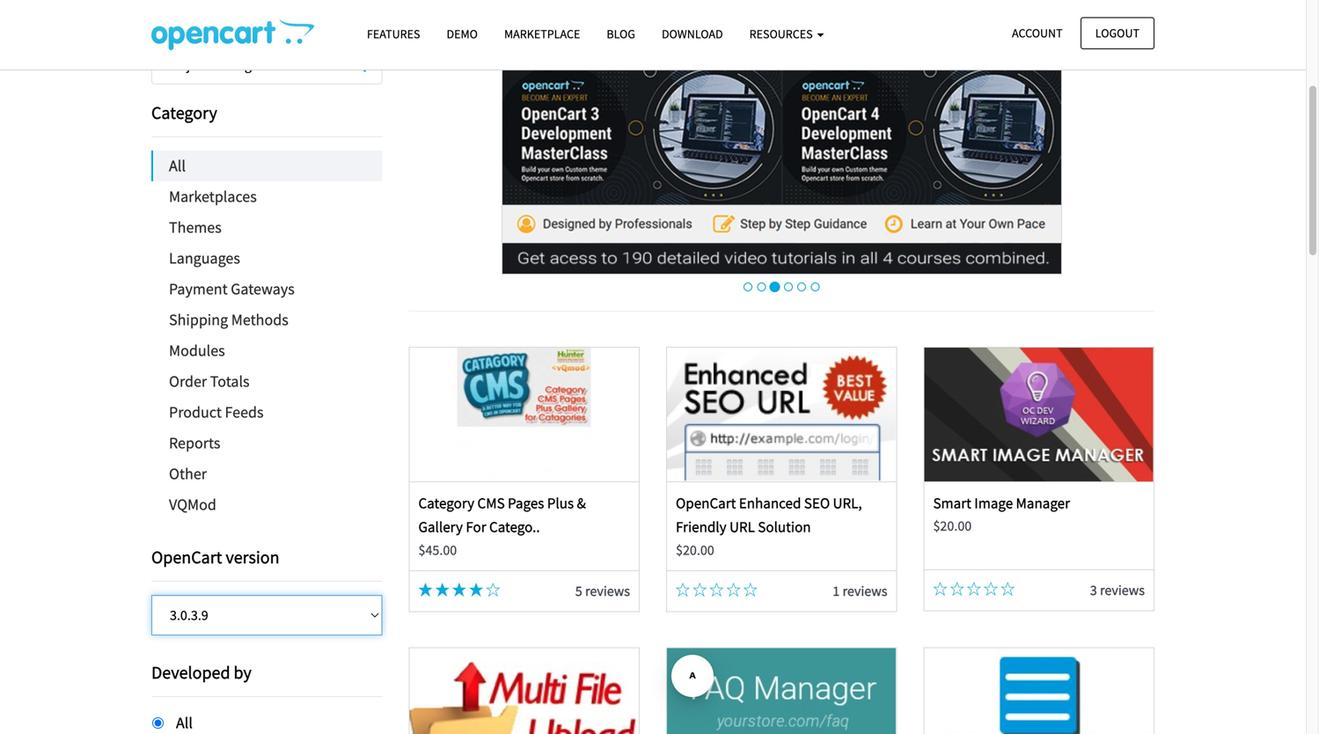 Task type: describe. For each thing, give the bounding box(es) containing it.
catego..
[[489, 518, 540, 536]]

opencart enhanced seo url, friendly url solution link
[[676, 494, 862, 536]]

$45.00
[[419, 541, 457, 559]]

other
[[169, 464, 207, 484]]

reports
[[169, 433, 220, 453]]

account
[[1012, 25, 1063, 41]]

(vqmod) multi file upload image
[[410, 648, 639, 734]]

category cms pages plus & gallery for catego.. link
[[419, 494, 586, 536]]

cms
[[478, 494, 505, 512]]

opencart development masterclass bundle image
[[502, 55, 1062, 275]]

manager
[[1016, 494, 1071, 512]]

seo
[[804, 494, 830, 512]]

marketplaces
[[169, 187, 257, 206]]

plus
[[547, 494, 574, 512]]

themes link
[[151, 212, 383, 243]]

for
[[466, 518, 486, 536]]

category cms pages plus & gallery for catego.. image
[[410, 348, 639, 482]]

friendly
[[676, 518, 727, 536]]

3
[[1091, 581, 1098, 599]]

smart image manager image
[[925, 348, 1154, 482]]

version
[[226, 546, 280, 568]]

image
[[975, 494, 1013, 512]]

marketplace
[[504, 26, 580, 42]]

shipping methods
[[169, 310, 289, 330]]

$20.00 inside smart image manager $20.00
[[934, 517, 972, 535]]

opencart enhanced seo url, friendly url solution image
[[667, 348, 896, 482]]

totals
[[210, 371, 250, 391]]

gallery
[[419, 518, 463, 536]]

developed
[[151, 662, 230, 684]]

payment gateways link
[[151, 274, 383, 305]]

2 star light image from the left
[[436, 583, 450, 597]]

reviews for opencart enhanced seo url, friendly url solution
[[843, 582, 888, 600]]

order totals
[[169, 371, 250, 391]]

feeds
[[225, 402, 264, 422]]

methods
[[231, 310, 289, 330]]

enhanced
[[739, 494, 801, 512]]

reviews for category cms pages plus & gallery for catego..
[[585, 582, 630, 600]]

modules
[[169, 341, 225, 360]]

solution
[[758, 518, 811, 536]]

url,
[[833, 494, 862, 512]]

logout
[[1096, 25, 1140, 41]]

&
[[577, 494, 586, 512]]

opencart for opencart enhanced seo url, friendly url solution $20.00
[[676, 494, 736, 512]]

product
[[169, 402, 222, 422]]

demo
[[447, 26, 478, 42]]

frequently asked questions - faq manager image
[[667, 648, 896, 734]]

shipping
[[169, 310, 228, 330]]

category cms pages plus & gallery for catego.. $45.00
[[419, 494, 586, 559]]

payment gateways
[[169, 279, 295, 299]]

order
[[169, 371, 207, 391]]

1 vertical spatial all
[[176, 713, 193, 733]]

opencart extensions image
[[151, 18, 314, 50]]

$20.00 inside opencart enhanced seo url, friendly url solution $20.00
[[676, 541, 715, 559]]

features
[[367, 26, 420, 42]]

product feeds link
[[151, 397, 383, 428]]

3 star light image from the left
[[469, 583, 483, 597]]

resources link
[[737, 18, 838, 49]]

reports link
[[151, 428, 383, 459]]

category for category cms pages plus & gallery for catego.. $45.00
[[419, 494, 475, 512]]



Task type: vqa. For each thing, say whether or not it's contained in the screenshot.
Reports link
yes



Task type: locate. For each thing, give the bounding box(es) containing it.
0 horizontal spatial category
[[151, 102, 217, 124]]

1 horizontal spatial opencart
[[676, 494, 736, 512]]

opencart
[[676, 494, 736, 512], [151, 546, 222, 568]]

1 vertical spatial category
[[419, 494, 475, 512]]

ultimate menu manager image
[[925, 648, 1154, 734]]

star light image
[[452, 583, 466, 597]]

marketplace link
[[491, 18, 594, 49]]

all down developed
[[176, 713, 193, 733]]

all link
[[153, 151, 383, 181]]

3 reviews
[[1091, 581, 1145, 599]]

category for category
[[151, 102, 217, 124]]

features link
[[354, 18, 434, 49]]

search image
[[353, 58, 366, 72]]

modules link
[[151, 335, 383, 366]]

1 vertical spatial opencart
[[151, 546, 222, 568]]

category inside category cms pages plus & gallery for catego.. $45.00
[[419, 494, 475, 512]]

developed by
[[151, 662, 252, 684]]

order totals link
[[151, 366, 383, 397]]

0 horizontal spatial $20.00
[[676, 541, 715, 559]]

opencart enhanced seo url, friendly url solution $20.00
[[676, 494, 862, 559]]

opencart inside opencart enhanced seo url, friendly url solution $20.00
[[676, 494, 736, 512]]

smart
[[934, 494, 972, 512]]

reviews right 1
[[843, 582, 888, 600]]

pages
[[508, 494, 544, 512]]

blog link
[[594, 18, 649, 49]]

star light o image
[[950, 582, 965, 596], [967, 582, 981, 596], [984, 582, 998, 596], [1001, 582, 1015, 596], [676, 583, 690, 597], [727, 583, 741, 597], [744, 583, 758, 597]]

0 horizontal spatial reviews
[[585, 582, 630, 600]]

$20.00 down friendly
[[676, 541, 715, 559]]

shipping methods link
[[151, 305, 383, 335]]

reviews right 5
[[585, 582, 630, 600]]

1 vertical spatial $20.00
[[676, 541, 715, 559]]

product feeds
[[169, 402, 264, 422]]

opencart for opencart version
[[151, 546, 222, 568]]

by
[[234, 662, 252, 684]]

vqmod link
[[151, 489, 383, 520]]

reviews for smart image manager
[[1100, 581, 1145, 599]]

vqmod
[[169, 495, 216, 515]]

opencart version
[[151, 546, 280, 568]]

reviews right 3
[[1100, 581, 1145, 599]]

1 reviews
[[833, 582, 888, 600]]

None radio
[[152, 717, 164, 729]]

1 horizontal spatial star light image
[[436, 583, 450, 597]]

$20.00
[[934, 517, 972, 535], [676, 541, 715, 559]]

0 vertical spatial $20.00
[[934, 517, 972, 535]]

star light o image
[[934, 582, 948, 596], [486, 583, 500, 597], [693, 583, 707, 597], [710, 583, 724, 597]]

0 vertical spatial category
[[151, 102, 217, 124]]

opencart up friendly
[[676, 494, 736, 512]]

0 horizontal spatial star light image
[[419, 583, 433, 597]]

blog
[[607, 26, 636, 42]]

all
[[169, 156, 186, 176], [176, 713, 193, 733]]

languages
[[169, 248, 240, 268]]

0 vertical spatial opencart
[[676, 494, 736, 512]]

1 horizontal spatial $20.00
[[934, 517, 972, 535]]

2 horizontal spatial star light image
[[469, 583, 483, 597]]

category
[[151, 102, 217, 124], [419, 494, 475, 512]]

1
[[833, 582, 840, 600]]

themes
[[169, 217, 222, 237]]

$20.00 down smart
[[934, 517, 972, 535]]

gateways
[[231, 279, 295, 299]]

resources
[[750, 26, 816, 42]]

2 horizontal spatial reviews
[[1100, 581, 1145, 599]]

demo link
[[434, 18, 491, 49]]

all up "marketplaces"
[[169, 156, 186, 176]]

5 reviews
[[576, 582, 630, 600]]

0 vertical spatial all
[[169, 156, 186, 176]]

url
[[730, 518, 755, 536]]

account link
[[997, 17, 1078, 49]]

None text field
[[152, 47, 382, 84]]

5
[[576, 582, 583, 600]]

1 star light image from the left
[[419, 583, 433, 597]]

other link
[[151, 459, 383, 489]]

payment
[[169, 279, 228, 299]]

opencart down vqmod
[[151, 546, 222, 568]]

0 horizontal spatial opencart
[[151, 546, 222, 568]]

marketplaces link
[[151, 181, 383, 212]]

reviews
[[1100, 581, 1145, 599], [585, 582, 630, 600], [843, 582, 888, 600]]

star light image
[[419, 583, 433, 597], [436, 583, 450, 597], [469, 583, 483, 597]]

logout link
[[1081, 17, 1155, 49]]

1 horizontal spatial reviews
[[843, 582, 888, 600]]

languages link
[[151, 243, 383, 274]]

download link
[[649, 18, 737, 49]]

download
[[662, 26, 723, 42]]

smart image manager $20.00
[[934, 494, 1071, 535]]

1 horizontal spatial category
[[419, 494, 475, 512]]

smart image manager link
[[934, 494, 1071, 512]]



